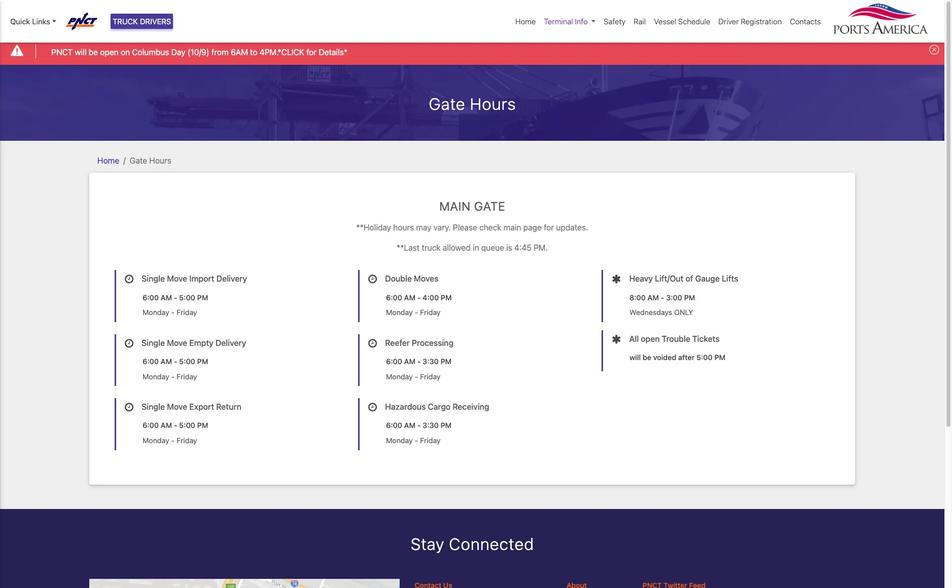 Task type: vqa. For each thing, say whether or not it's contained in the screenshot.
the and in All the latest information and updates for Empty Container Return.
no



Task type: locate. For each thing, give the bounding box(es) containing it.
1 vertical spatial home
[[97, 156, 119, 165]]

6:00 am - 5:00 pm down single move export return
[[143, 422, 208, 430]]

friday up hazardous cargo receiving
[[420, 373, 441, 381]]

6:00 down single move export return
[[143, 422, 159, 430]]

move
[[167, 275, 187, 284], [167, 339, 187, 348], [167, 403, 187, 412]]

gate hours
[[429, 94, 516, 113], [130, 156, 171, 165]]

friday for single move export return
[[177, 437, 197, 445]]

move for export
[[167, 403, 187, 412]]

5:00
[[179, 293, 195, 302], [697, 354, 713, 362], [179, 358, 195, 366], [179, 422, 195, 430]]

0 vertical spatial home
[[515, 17, 536, 26]]

be inside alert
[[89, 47, 98, 57]]

schedule
[[678, 17, 710, 26]]

5:00 for single move empty delivery
[[179, 358, 195, 366]]

truck
[[113, 17, 138, 26]]

0 vertical spatial delivery
[[216, 275, 247, 284]]

single for single move empty delivery
[[142, 339, 165, 348]]

single for single move import delivery
[[142, 275, 165, 284]]

links
[[32, 17, 50, 26]]

3:30 down hazardous cargo receiving
[[423, 422, 439, 430]]

2 vertical spatial move
[[167, 403, 187, 412]]

monday for double moves
[[386, 309, 413, 317]]

0 horizontal spatial hours
[[149, 156, 171, 165]]

friday for single move import delivery
[[177, 309, 197, 317]]

home link
[[511, 12, 540, 31], [97, 156, 119, 165]]

friday for double moves
[[420, 309, 441, 317]]

stay
[[410, 535, 444, 554]]

move left import
[[167, 275, 187, 284]]

be
[[89, 47, 98, 57], [643, 354, 651, 362]]

from
[[211, 47, 229, 57]]

6:00 down the double
[[386, 293, 402, 302]]

single move empty delivery
[[142, 339, 246, 348]]

6:00 for reefer processing
[[386, 358, 402, 366]]

move left export
[[167, 403, 187, 412]]

0 vertical spatial home link
[[511, 12, 540, 31]]

single left export
[[142, 403, 165, 412]]

single left empty
[[142, 339, 165, 348]]

0 vertical spatial will
[[75, 47, 87, 57]]

cargo
[[428, 403, 451, 412]]

6:00 down reefer
[[386, 358, 402, 366]]

friday up single move empty delivery
[[177, 309, 197, 317]]

tickets
[[692, 335, 720, 344]]

**holiday hours may vary. please check main page for updates.
[[356, 223, 588, 233]]

pm.
[[534, 244, 548, 253]]

3 6:00 am - 5:00 pm from the top
[[143, 422, 208, 430]]

contacts link
[[786, 12, 825, 31]]

0 horizontal spatial open
[[100, 47, 119, 57]]

1 vertical spatial home link
[[97, 156, 119, 165]]

6:00 for single move export return
[[143, 422, 159, 430]]

monday - friday for reefer processing
[[386, 373, 441, 381]]

am down double moves in the left of the page
[[404, 293, 415, 302]]

be right pnct
[[89, 47, 98, 57]]

monday - friday
[[143, 309, 197, 317], [386, 309, 441, 317], [143, 373, 197, 381], [386, 373, 441, 381], [143, 437, 197, 445], [386, 437, 441, 445]]

1 horizontal spatial be
[[643, 354, 651, 362]]

0 vertical spatial for
[[306, 47, 317, 57]]

0 vertical spatial 6:00 am - 5:00 pm
[[143, 293, 208, 302]]

will right pnct
[[75, 47, 87, 57]]

6:00 am - 5:00 pm down the single move import delivery
[[143, 293, 208, 302]]

0 horizontal spatial will
[[75, 47, 87, 57]]

single left import
[[142, 275, 165, 284]]

5:00 down single move empty delivery
[[179, 358, 195, 366]]

open right all
[[641, 335, 660, 344]]

pm down import
[[197, 293, 208, 302]]

8:00 am - 3:00 pm
[[630, 293, 695, 302]]

am up 'wednesdays'
[[648, 293, 659, 302]]

0 horizontal spatial gate hours
[[130, 156, 171, 165]]

monday - friday for single move empty delivery
[[143, 373, 197, 381]]

2 single from the top
[[142, 339, 165, 348]]

friday
[[177, 309, 197, 317], [420, 309, 441, 317], [177, 373, 197, 381], [420, 373, 441, 381], [177, 437, 197, 445], [420, 437, 441, 445]]

am for heavy lift/out of gauge lifts
[[648, 293, 659, 302]]

1 horizontal spatial home link
[[511, 12, 540, 31]]

0 horizontal spatial home
[[97, 156, 119, 165]]

pm down cargo
[[441, 422, 452, 430]]

reefer
[[385, 339, 410, 348]]

am
[[161, 293, 172, 302], [404, 293, 415, 302], [648, 293, 659, 302], [161, 358, 172, 366], [404, 358, 415, 366], [161, 422, 172, 430], [404, 422, 415, 430]]

3:30 for processing
[[423, 358, 439, 366]]

1 vertical spatial single
[[142, 339, 165, 348]]

2 6:00 am - 5:00 pm from the top
[[143, 358, 208, 366]]

6:00 am - 3:30 pm down reefer processing
[[386, 358, 452, 366]]

1 vertical spatial 6:00 am - 5:00 pm
[[143, 358, 208, 366]]

1 horizontal spatial gate
[[429, 94, 465, 113]]

am down single move empty delivery
[[161, 358, 172, 366]]

pm down processing
[[441, 358, 452, 366]]

safety
[[604, 17, 626, 26]]

am down reefer processing
[[404, 358, 415, 366]]

am down "hazardous"
[[404, 422, 415, 430]]

will down all
[[630, 354, 641, 362]]

2 vertical spatial single
[[142, 403, 165, 412]]

2 horizontal spatial gate
[[474, 199, 505, 213]]

registration
[[741, 17, 782, 26]]

2 vertical spatial 6:00 am - 5:00 pm
[[143, 422, 208, 430]]

1 vertical spatial 6:00 am - 3:30 pm
[[386, 422, 452, 430]]

vary.
[[434, 223, 451, 233]]

monday down single move export return
[[143, 437, 169, 445]]

1 6:00 am - 3:30 pm from the top
[[386, 358, 452, 366]]

delivery right empty
[[215, 339, 246, 348]]

monday - friday down "hazardous"
[[386, 437, 441, 445]]

truck drivers link
[[111, 14, 173, 29]]

6am
[[231, 47, 248, 57]]

2 vertical spatial gate
[[474, 199, 505, 213]]

single
[[142, 275, 165, 284], [142, 339, 165, 348], [142, 403, 165, 412]]

open inside the pnct will be open on columbus day (10/9) from 6am to 4pm.*click for details* link
[[100, 47, 119, 57]]

monday - friday up single move empty delivery
[[143, 309, 197, 317]]

monday - friday for double moves
[[386, 309, 441, 317]]

1 vertical spatial 3:30
[[423, 422, 439, 430]]

pm right 3:00
[[684, 293, 695, 302]]

6:00 down the single move import delivery
[[143, 293, 159, 302]]

monday - friday up "hazardous"
[[386, 373, 441, 381]]

am for single move import delivery
[[161, 293, 172, 302]]

am for single move empty delivery
[[161, 358, 172, 366]]

on
[[121, 47, 130, 57]]

3:30 down processing
[[423, 358, 439, 366]]

move for empty
[[167, 339, 187, 348]]

0 vertical spatial 3:30
[[423, 358, 439, 366]]

6:00 for hazardous cargo receiving
[[386, 422, 402, 430]]

2 3:30 from the top
[[423, 422, 439, 430]]

single for single move export return
[[142, 403, 165, 412]]

2 move from the top
[[167, 339, 187, 348]]

lifts
[[722, 275, 738, 284]]

monday down 6:00 am - 4:00 pm
[[386, 309, 413, 317]]

1 vertical spatial be
[[643, 354, 651, 362]]

am down single move export return
[[161, 422, 172, 430]]

for inside alert
[[306, 47, 317, 57]]

6:00 down "hazardous"
[[386, 422, 402, 430]]

friday down single move export return
[[177, 437, 197, 445]]

will inside alert
[[75, 47, 87, 57]]

open
[[100, 47, 119, 57], [641, 335, 660, 344]]

terminal
[[544, 17, 573, 26]]

vessel schedule link
[[650, 12, 714, 31]]

monday for single move empty delivery
[[143, 373, 169, 381]]

0 vertical spatial hours
[[470, 94, 516, 113]]

0 horizontal spatial for
[[306, 47, 317, 57]]

please
[[453, 223, 477, 233]]

1 3:30 from the top
[[423, 358, 439, 366]]

6:00 am - 5:00 pm down single move empty delivery
[[143, 358, 208, 366]]

friday down 4:00
[[420, 309, 441, 317]]

pm down tickets
[[714, 354, 726, 362]]

pm down export
[[197, 422, 208, 430]]

1 single from the top
[[142, 275, 165, 284]]

1 vertical spatial move
[[167, 339, 187, 348]]

monday - friday up single move export return
[[143, 373, 197, 381]]

6:00
[[143, 293, 159, 302], [386, 293, 402, 302], [143, 358, 159, 366], [386, 358, 402, 366], [143, 422, 159, 430], [386, 422, 402, 430]]

friday up single move export return
[[177, 373, 197, 381]]

friday down hazardous cargo receiving
[[420, 437, 441, 445]]

0 vertical spatial gate hours
[[429, 94, 516, 113]]

in
[[473, 244, 479, 253]]

0 vertical spatial gate
[[429, 94, 465, 113]]

2 6:00 am - 3:30 pm from the top
[[386, 422, 452, 430]]

monday for single move export return
[[143, 437, 169, 445]]

will be voided after 5:00 pm
[[630, 354, 726, 362]]

delivery
[[216, 275, 247, 284], [215, 339, 246, 348]]

pm for hazardous cargo receiving
[[441, 422, 452, 430]]

1 vertical spatial for
[[544, 223, 554, 233]]

1 vertical spatial will
[[630, 354, 641, 362]]

pm right 4:00
[[441, 293, 452, 302]]

monday for reefer processing
[[386, 373, 413, 381]]

6:00 down single move empty delivery
[[143, 358, 159, 366]]

0 vertical spatial single
[[142, 275, 165, 284]]

3 single from the top
[[142, 403, 165, 412]]

6:00 am - 3:30 pm for processing
[[386, 358, 452, 366]]

monday up single move export return
[[143, 373, 169, 381]]

pm down empty
[[197, 358, 208, 366]]

reefer processing
[[385, 339, 454, 348]]

0 vertical spatial open
[[100, 47, 119, 57]]

1 6:00 am - 5:00 pm from the top
[[143, 293, 208, 302]]

move left empty
[[167, 339, 187, 348]]

terminal info
[[544, 17, 588, 26]]

to
[[250, 47, 257, 57]]

am down the single move import delivery
[[161, 293, 172, 302]]

monday - friday for hazardous cargo receiving
[[386, 437, 441, 445]]

hours
[[470, 94, 516, 113], [149, 156, 171, 165]]

monday up "hazardous"
[[386, 373, 413, 381]]

6:00 am - 5:00 pm for import
[[143, 293, 208, 302]]

5:00 down single move export return
[[179, 422, 195, 430]]

details*
[[319, 47, 348, 57]]

monday for single move import delivery
[[143, 309, 169, 317]]

import
[[189, 275, 214, 284]]

pm for single move export return
[[197, 422, 208, 430]]

monday down "hazardous"
[[386, 437, 413, 445]]

6:00 for single move import delivery
[[143, 293, 159, 302]]

0 horizontal spatial be
[[89, 47, 98, 57]]

will
[[75, 47, 87, 57], [630, 354, 641, 362]]

1 vertical spatial delivery
[[215, 339, 246, 348]]

pm for single move empty delivery
[[197, 358, 208, 366]]

delivery for single move import delivery
[[216, 275, 247, 284]]

6:00 am - 3:30 pm down "hazardous"
[[386, 422, 452, 430]]

driver registration
[[718, 17, 782, 26]]

1 horizontal spatial gate hours
[[429, 94, 516, 113]]

single move import delivery
[[142, 275, 247, 284]]

single move export return
[[142, 403, 241, 412]]

6:00 am - 5:00 pm for empty
[[143, 358, 208, 366]]

drivers
[[140, 17, 171, 26]]

0 horizontal spatial home link
[[97, 156, 119, 165]]

1 horizontal spatial open
[[641, 335, 660, 344]]

am for reefer processing
[[404, 358, 415, 366]]

3 move from the top
[[167, 403, 187, 412]]

monday - friday down 6:00 am - 4:00 pm
[[386, 309, 441, 317]]

open left on
[[100, 47, 119, 57]]

main
[[504, 223, 521, 233]]

pm for double moves
[[441, 293, 452, 302]]

0 vertical spatial move
[[167, 275, 187, 284]]

gate
[[429, 94, 465, 113], [130, 156, 147, 165], [474, 199, 505, 213]]

for right page
[[544, 223, 554, 233]]

for left details*
[[306, 47, 317, 57]]

0 horizontal spatial gate
[[130, 156, 147, 165]]

5:00 down the single move import delivery
[[179, 293, 195, 302]]

1 vertical spatial open
[[641, 335, 660, 344]]

columbus
[[132, 47, 169, 57]]

monday - friday down single move export return
[[143, 437, 197, 445]]

main gate
[[439, 199, 505, 213]]

be left voided
[[643, 354, 651, 362]]

monday
[[143, 309, 169, 317], [386, 309, 413, 317], [143, 373, 169, 381], [386, 373, 413, 381], [143, 437, 169, 445], [386, 437, 413, 445]]

monday up single move empty delivery
[[143, 309, 169, 317]]

6:00 for single move empty delivery
[[143, 358, 159, 366]]

return
[[216, 403, 241, 412]]

pm for reefer processing
[[441, 358, 452, 366]]

0 vertical spatial be
[[89, 47, 98, 57]]

pm for heavy lift/out of gauge lifts
[[684, 293, 695, 302]]

delivery right import
[[216, 275, 247, 284]]

for
[[306, 47, 317, 57], [544, 223, 554, 233]]

1 move from the top
[[167, 275, 187, 284]]

0 vertical spatial 6:00 am - 3:30 pm
[[386, 358, 452, 366]]

3:30
[[423, 358, 439, 366], [423, 422, 439, 430]]

safety link
[[600, 12, 630, 31]]



Task type: describe. For each thing, give the bounding box(es) containing it.
pnct will be open on columbus day (10/9) from 6am to 4pm.*click for details* link
[[51, 46, 348, 58]]

quick links
[[10, 17, 50, 26]]

1 vertical spatial gate hours
[[130, 156, 171, 165]]

day
[[171, 47, 185, 57]]

heavy lift/out of gauge lifts
[[629, 275, 738, 284]]

info
[[575, 17, 588, 26]]

5:00 right after
[[697, 354, 713, 362]]

3:30 for cargo
[[423, 422, 439, 430]]

pm for single move import delivery
[[197, 293, 208, 302]]

pnct
[[51, 47, 73, 57]]

hazardous cargo receiving
[[385, 403, 489, 412]]

5:00 for single move export return
[[179, 422, 195, 430]]

driver registration link
[[714, 12, 786, 31]]

5:00 for single move import delivery
[[179, 293, 195, 302]]

of
[[686, 275, 693, 284]]

(10/9)
[[188, 47, 209, 57]]

move for import
[[167, 275, 187, 284]]

double
[[385, 275, 412, 284]]

driver
[[718, 17, 739, 26]]

heavy
[[629, 275, 653, 284]]

rail link
[[630, 12, 650, 31]]

monday - friday for single move import delivery
[[143, 309, 197, 317]]

6:00 for double moves
[[386, 293, 402, 302]]

gauge
[[695, 275, 720, 284]]

1 vertical spatial gate
[[130, 156, 147, 165]]

double moves
[[385, 275, 438, 284]]

**holiday
[[356, 223, 391, 233]]

4:00
[[423, 293, 439, 302]]

pnct will be open on columbus day (10/9) from 6am to 4pm.*click for details*
[[51, 47, 348, 57]]

hazardous
[[385, 403, 426, 412]]

terminal info link
[[540, 12, 600, 31]]

1 horizontal spatial hours
[[470, 94, 516, 113]]

1 horizontal spatial home
[[515, 17, 536, 26]]

8:00
[[630, 293, 646, 302]]

friday for single move empty delivery
[[177, 373, 197, 381]]

vessel
[[654, 17, 676, 26]]

contacts
[[790, 17, 821, 26]]

rail
[[634, 17, 646, 26]]

moves
[[414, 275, 438, 284]]

wednesdays only
[[630, 309, 693, 317]]

after
[[678, 354, 695, 362]]

lift/out
[[655, 275, 684, 284]]

check
[[479, 223, 501, 233]]

updates.
[[556, 223, 588, 233]]

quick
[[10, 17, 30, 26]]

am for single move export return
[[161, 422, 172, 430]]

am for double moves
[[404, 293, 415, 302]]

all open trouble tickets
[[629, 335, 720, 344]]

quick links link
[[10, 16, 56, 27]]

1 horizontal spatial for
[[544, 223, 554, 233]]

truck
[[422, 244, 441, 253]]

4pm.*click
[[260, 47, 304, 57]]

wednesdays
[[630, 309, 672, 317]]

delivery for single move empty delivery
[[215, 339, 246, 348]]

**last
[[397, 244, 420, 253]]

is
[[506, 244, 512, 253]]

monday - friday for single move export return
[[143, 437, 197, 445]]

6:00 am - 5:00 pm for export
[[143, 422, 208, 430]]

main
[[439, 199, 471, 213]]

close image
[[929, 45, 939, 55]]

export
[[189, 403, 214, 412]]

only
[[674, 309, 693, 317]]

4:45
[[514, 244, 532, 253]]

am for hazardous cargo receiving
[[404, 422, 415, 430]]

trouble
[[662, 335, 690, 344]]

1 vertical spatial hours
[[149, 156, 171, 165]]

pnct will be open on columbus day (10/9) from 6am to 4pm.*click for details* alert
[[0, 37, 945, 65]]

friday for hazardous cargo receiving
[[420, 437, 441, 445]]

voided
[[653, 354, 676, 362]]

receiving
[[453, 403, 489, 412]]

**last truck allowed in queue is 4:45 pm.
[[397, 244, 548, 253]]

connected
[[449, 535, 534, 554]]

stay connected
[[410, 535, 534, 554]]

all
[[629, 335, 639, 344]]

processing
[[412, 339, 454, 348]]

6:00 am - 3:30 pm for cargo
[[386, 422, 452, 430]]

allowed
[[443, 244, 471, 253]]

queue
[[481, 244, 504, 253]]

1 horizontal spatial will
[[630, 354, 641, 362]]

empty
[[189, 339, 213, 348]]

hours
[[393, 223, 414, 233]]

page
[[523, 223, 542, 233]]

truck drivers
[[113, 17, 171, 26]]

3:00
[[666, 293, 682, 302]]

may
[[416, 223, 431, 233]]

6:00 am - 4:00 pm
[[386, 293, 452, 302]]

vessel schedule
[[654, 17, 710, 26]]

monday for hazardous cargo receiving
[[386, 437, 413, 445]]

friday for reefer processing
[[420, 373, 441, 381]]



